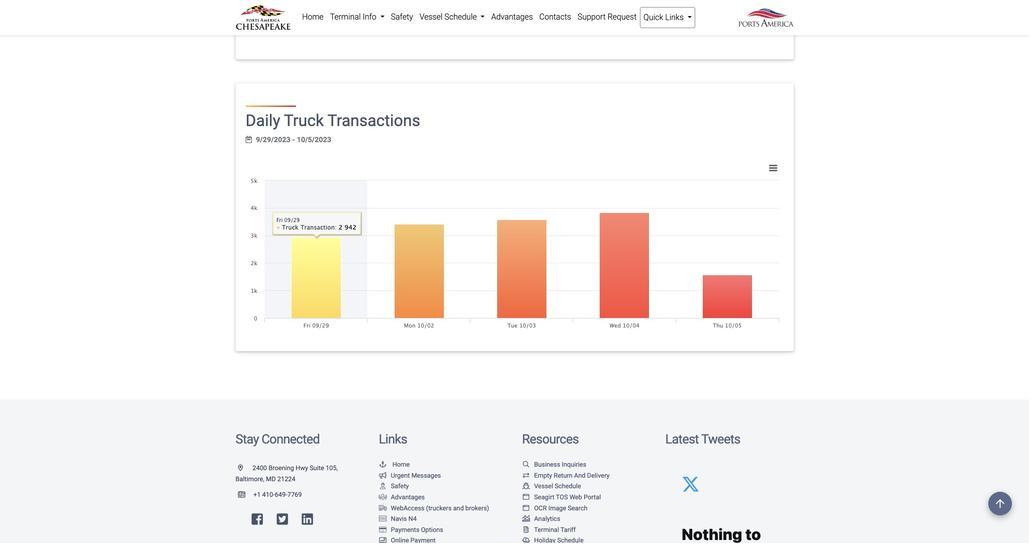 Task type: describe. For each thing, give the bounding box(es) containing it.
ocr image search
[[534, 505, 588, 512]]

410-
[[262, 491, 275, 499]]

terminal info link
[[327, 7, 388, 27]]

-
[[292, 136, 295, 144]]

anchor image
[[379, 462, 387, 468]]

1 vertical spatial vessel
[[534, 483, 553, 490]]

urgent messages
[[391, 472, 441, 479]]

twitter square image
[[277, 513, 288, 526]]

image
[[548, 505, 566, 512]]

ship image
[[522, 484, 530, 490]]

seagirt
[[534, 494, 555, 501]]

2400
[[253, 465, 267, 472]]

1 horizontal spatial vessel schedule link
[[522, 483, 581, 490]]

analytics image
[[522, 516, 530, 523]]

+1 410-649-7769 link
[[236, 491, 302, 499]]

safety link for bottommost the advantages link
[[379, 483, 409, 490]]

safety link for the left vessel schedule link
[[388, 7, 416, 27]]

broening
[[269, 465, 294, 472]]

analytics
[[534, 515, 560, 523]]

home link for terminal info link
[[299, 7, 327, 27]]

urgent
[[391, 472, 410, 479]]

(truckers
[[426, 505, 452, 512]]

0 horizontal spatial advantages
[[391, 494, 425, 501]]

latest tweets
[[665, 432, 740, 447]]

file invoice image
[[522, 527, 530, 534]]

and
[[574, 472, 586, 479]]

resources
[[522, 432, 579, 447]]

calendar week image
[[246, 136, 252, 143]]

connected
[[262, 432, 320, 447]]

hand receiving image
[[379, 495, 387, 501]]

exchange image
[[522, 473, 530, 479]]

1 horizontal spatial schedule
[[555, 483, 581, 490]]

1 vertical spatial vessel schedule
[[534, 483, 581, 490]]

options
[[421, 526, 443, 534]]

payments options
[[391, 526, 443, 534]]

empty return and delivery link
[[522, 472, 610, 479]]

messages
[[411, 472, 441, 479]]

credit card front image
[[379, 538, 387, 543]]

truck container image
[[379, 506, 387, 512]]

credit card image
[[379, 527, 387, 534]]

business inquiries link
[[522, 461, 586, 469]]

tos
[[556, 494, 568, 501]]

facebook square image
[[252, 513, 263, 526]]

latest
[[665, 432, 699, 447]]

daily truck transactions
[[246, 111, 420, 130]]

9/29/2023
[[256, 136, 290, 144]]

649-
[[275, 491, 287, 499]]

go to top image
[[988, 492, 1012, 516]]

search image
[[522, 462, 530, 468]]

phone office image
[[238, 492, 253, 499]]

support request link
[[574, 7, 640, 27]]

2 safety from the top
[[391, 483, 409, 490]]

seagirt tos web portal link
[[522, 494, 601, 501]]

21224
[[277, 475, 295, 483]]

0 horizontal spatial links
[[379, 432, 407, 447]]

browser image
[[522, 495, 530, 501]]



Task type: vqa. For each thing, say whether or not it's contained in the screenshot.
WebAccess (truckers and brokers)
yes



Task type: locate. For each thing, give the bounding box(es) containing it.
0 vertical spatial links
[[665, 13, 684, 22]]

0 horizontal spatial advantages link
[[379, 494, 425, 501]]

0 horizontal spatial home link
[[299, 7, 327, 27]]

schedule
[[445, 12, 477, 22], [555, 483, 581, 490]]

vessel
[[420, 12, 443, 22], [534, 483, 553, 490]]

105,
[[326, 465, 338, 472]]

advantages left contacts
[[491, 12, 533, 22]]

1 safety from the top
[[391, 12, 413, 22]]

seagirt tos web portal
[[534, 494, 601, 501]]

+1
[[253, 491, 261, 499]]

tweets
[[701, 432, 740, 447]]

1 horizontal spatial advantages link
[[488, 7, 536, 27]]

advantages link up webaccess
[[379, 494, 425, 501]]

0 vertical spatial home link
[[299, 7, 327, 27]]

advantages link left contacts
[[488, 7, 536, 27]]

+1 410-649-7769
[[253, 491, 302, 499]]

9/29/2023 - 10/5/2023
[[256, 136, 331, 144]]

0 vertical spatial vessel
[[420, 12, 443, 22]]

quick links
[[644, 13, 686, 22]]

business inquiries
[[534, 461, 586, 469]]

safety right info
[[391, 12, 413, 22]]

2400 broening hwy suite 105, baltimore, md 21224
[[236, 465, 338, 483]]

support
[[578, 12, 606, 22]]

quick
[[644, 13, 663, 22]]

0 vertical spatial advantages
[[491, 12, 533, 22]]

stay
[[236, 432, 259, 447]]

support request
[[578, 12, 637, 22]]

terminal tariff link
[[522, 526, 576, 534]]

2400 broening hwy suite 105, baltimore, md 21224 link
[[236, 465, 338, 483]]

return
[[554, 472, 573, 479]]

webaccess
[[391, 505, 425, 512]]

home link for urgent messages link
[[379, 461, 410, 469]]

advantages link
[[488, 7, 536, 27], [379, 494, 425, 501]]

empty
[[534, 472, 552, 479]]

home link left the terminal info
[[299, 7, 327, 27]]

0 vertical spatial safety link
[[388, 7, 416, 27]]

n4
[[409, 515, 417, 523]]

links
[[665, 13, 684, 22], [379, 432, 407, 447]]

0 vertical spatial home
[[302, 12, 324, 22]]

1 horizontal spatial advantages
[[491, 12, 533, 22]]

navis n4 link
[[379, 515, 417, 523]]

home
[[302, 12, 324, 22], [392, 461, 410, 469]]

quick links link
[[640, 7, 696, 28]]

links up the anchor image
[[379, 432, 407, 447]]

webaccess (truckers and brokers) link
[[379, 505, 489, 512]]

map marker alt image
[[238, 466, 251, 472]]

contacts
[[539, 12, 571, 22]]

1 vertical spatial links
[[379, 432, 407, 447]]

ocr image search link
[[522, 505, 588, 512]]

0 horizontal spatial schedule
[[445, 12, 477, 22]]

advantages
[[491, 12, 533, 22], [391, 494, 425, 501]]

user hard hat image
[[379, 484, 387, 490]]

0 horizontal spatial vessel schedule link
[[416, 7, 488, 27]]

inquiries
[[562, 461, 586, 469]]

1 horizontal spatial links
[[665, 13, 684, 22]]

transactions
[[328, 111, 420, 130]]

0 horizontal spatial vessel schedule
[[420, 12, 479, 22]]

1 horizontal spatial terminal
[[534, 526, 559, 534]]

0 vertical spatial advantages link
[[488, 7, 536, 27]]

safety down urgent at the left bottom
[[391, 483, 409, 490]]

analytics link
[[522, 515, 560, 523]]

urgent messages link
[[379, 472, 441, 479]]

1 horizontal spatial vessel
[[534, 483, 553, 490]]

0 vertical spatial schedule
[[445, 12, 477, 22]]

1 horizontal spatial vessel schedule
[[534, 483, 581, 490]]

1 vertical spatial vessel schedule link
[[522, 483, 581, 490]]

contacts link
[[536, 7, 574, 27]]

terminal for terminal info
[[330, 12, 361, 22]]

1 vertical spatial advantages
[[391, 494, 425, 501]]

0 vertical spatial vessel schedule link
[[416, 7, 488, 27]]

terminal
[[330, 12, 361, 22], [534, 526, 559, 534]]

0 vertical spatial vessel schedule
[[420, 12, 479, 22]]

tariff
[[561, 526, 576, 534]]

stay connected
[[236, 432, 320, 447]]

1 vertical spatial safety
[[391, 483, 409, 490]]

navis n4
[[391, 515, 417, 523]]

1 vertical spatial schedule
[[555, 483, 581, 490]]

links right quick
[[665, 13, 684, 22]]

terminal tariff
[[534, 526, 576, 534]]

hwy
[[296, 465, 308, 472]]

container storage image
[[379, 516, 387, 523]]

home up urgent at the left bottom
[[392, 461, 410, 469]]

empty return and delivery
[[534, 472, 610, 479]]

0 horizontal spatial home
[[302, 12, 324, 22]]

business
[[534, 461, 560, 469]]

1 vertical spatial terminal
[[534, 526, 559, 534]]

request
[[608, 12, 637, 22]]

info
[[363, 12, 376, 22]]

safety link right info
[[388, 7, 416, 27]]

1 horizontal spatial home
[[392, 461, 410, 469]]

0 horizontal spatial terminal
[[330, 12, 361, 22]]

1 horizontal spatial home link
[[379, 461, 410, 469]]

home left the terminal info
[[302, 12, 324, 22]]

safety
[[391, 12, 413, 22], [391, 483, 409, 490]]

1 vertical spatial advantages link
[[379, 494, 425, 501]]

web
[[570, 494, 582, 501]]

webaccess (truckers and brokers)
[[391, 505, 489, 512]]

brokers)
[[465, 505, 489, 512]]

truck
[[284, 111, 324, 130]]

navis
[[391, 515, 407, 523]]

7769
[[287, 491, 302, 499]]

0 vertical spatial safety
[[391, 12, 413, 22]]

browser image
[[522, 506, 530, 512]]

vessel schedule link
[[416, 7, 488, 27], [522, 483, 581, 490]]

terminal down analytics
[[534, 526, 559, 534]]

suite
[[310, 465, 324, 472]]

and
[[453, 505, 464, 512]]

home link
[[299, 7, 327, 27], [379, 461, 410, 469]]

0 horizontal spatial vessel
[[420, 12, 443, 22]]

linkedin image
[[302, 513, 313, 526]]

safety link
[[388, 7, 416, 27], [379, 483, 409, 490]]

0 vertical spatial terminal
[[330, 12, 361, 22]]

advantages up webaccess
[[391, 494, 425, 501]]

daily
[[246, 111, 280, 130]]

md
[[266, 475, 276, 483]]

1 vertical spatial home
[[392, 461, 410, 469]]

bells image
[[522, 538, 530, 543]]

1 vertical spatial home link
[[379, 461, 410, 469]]

baltimore,
[[236, 475, 264, 483]]

search
[[568, 505, 588, 512]]

portal
[[584, 494, 601, 501]]

terminal for terminal tariff
[[534, 526, 559, 534]]

bullhorn image
[[379, 473, 387, 479]]

ocr
[[534, 505, 547, 512]]

payments options link
[[379, 526, 443, 534]]

safety link down urgent at the left bottom
[[379, 483, 409, 490]]

payments
[[391, 526, 419, 534]]

home link up urgent at the left bottom
[[379, 461, 410, 469]]

terminal left info
[[330, 12, 361, 22]]

1 vertical spatial safety link
[[379, 483, 409, 490]]

delivery
[[587, 472, 610, 479]]

10/5/2023
[[297, 136, 331, 144]]

terminal info
[[330, 12, 378, 22]]

vessel schedule
[[420, 12, 479, 22], [534, 483, 581, 490]]



